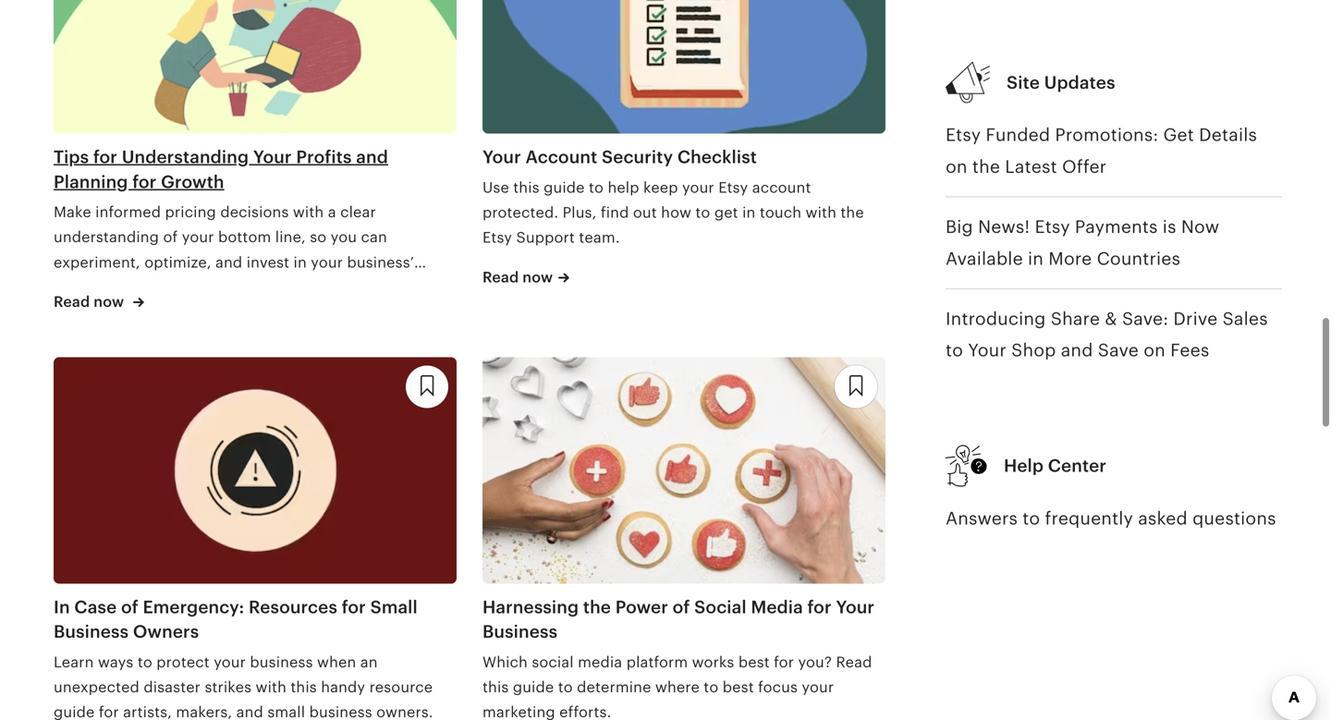 Task type: locate. For each thing, give the bounding box(es) containing it.
etsy left funded
[[946, 125, 982, 145]]

bottom
[[218, 229, 271, 246]]

guide down unexpected
[[54, 705, 95, 721]]

marketing
[[483, 705, 556, 721]]

with inside use this guide to help keep your etsy account protected. plus, find out how to get in touch with the etsy support team.
[[806, 204, 837, 221]]

use this guide to help keep your etsy account protected. plus, find out how to get in touch with the etsy support team.
[[483, 179, 865, 246]]

optimize,
[[144, 254, 211, 271]]

read inside which social media platform works best for you? read this guide to determine where to best focus your marketing efforts.
[[837, 654, 873, 671]]

to right ways
[[138, 654, 153, 671]]

0 horizontal spatial of
[[121, 598, 139, 618]]

so
[[310, 229, 327, 246]]

your inside tips for understanding your profits and planning for growth
[[253, 147, 292, 167]]

in case of emergency: resources for small business owners
[[54, 598, 418, 642]]

2 horizontal spatial with
[[806, 204, 837, 221]]

makers,
[[176, 705, 232, 721]]

when
[[317, 654, 356, 671]]

for up informed
[[132, 172, 157, 192]]

answers to frequently asked questions link
[[946, 489, 1283, 549]]

growth
[[161, 172, 224, 192]]

1 horizontal spatial the
[[841, 204, 865, 221]]

for right the media
[[808, 598, 832, 618]]

etsy down protected.
[[483, 230, 513, 246]]

etsy up get
[[719, 179, 749, 196]]

read now
[[483, 269, 553, 286]]

where
[[656, 679, 700, 696]]

this down which
[[483, 679, 509, 696]]

1 vertical spatial on
[[1144, 341, 1166, 360]]

0 vertical spatial read
[[483, 269, 519, 286]]

can
[[361, 229, 387, 246]]

the inside the harnessing the power of social media for your business
[[584, 598, 611, 618]]

to down introducing
[[946, 341, 964, 360]]

site
[[1007, 72, 1041, 92]]

on inside introducing share & save: drive sales to your shop and save on fees
[[1144, 341, 1166, 360]]

0 horizontal spatial business
[[54, 622, 129, 642]]

available
[[946, 249, 1024, 268]]

with left 'a'
[[293, 204, 324, 220]]

this up small
[[291, 679, 317, 696]]

and down share
[[1062, 341, 1094, 360]]

fees
[[1171, 341, 1210, 360]]

of inside make informed pricing decisions with a clear understanding of your bottom line, so you can experiment, optimize, and invest in your business' growth. read now
[[163, 229, 178, 246]]

platform
[[627, 654, 688, 671]]

and down strikes
[[236, 705, 264, 721]]

learn ways to protect your business when an unexpected disaster strikes with this handy resource guide for artists, makers, and small business owners.
[[54, 654, 433, 721]]

best up focus
[[739, 654, 770, 671]]

for inside the harnessing the power of social media for your business
[[808, 598, 832, 618]]

business
[[54, 622, 129, 642], [483, 622, 558, 642]]

in inside the big news! etsy payments is now available in more countries
[[1029, 249, 1044, 268]]

your down introducing
[[969, 341, 1007, 360]]

get
[[1164, 125, 1195, 145]]

help
[[1005, 456, 1044, 476]]

and right profits
[[356, 147, 388, 167]]

2 vertical spatial the
[[584, 598, 611, 618]]

with up small
[[256, 679, 287, 696]]

your account security checklist image
[[483, 0, 886, 134]]

harnessing the power of social media for your business
[[483, 598, 875, 642]]

read now link for tips for understanding your profits and planning for growth
[[54, 292, 141, 329]]

2 horizontal spatial in
[[1029, 249, 1044, 268]]

for inside learn ways to protect your business when an unexpected disaster strikes with this handy resource guide for artists, makers, and small business owners.
[[99, 705, 119, 721]]

sales
[[1223, 309, 1269, 329]]

for up focus
[[774, 654, 795, 671]]

for inside which social media platform works best for you? read this guide to determine where to best focus your marketing efforts.
[[774, 654, 795, 671]]

&
[[1106, 309, 1118, 329]]

best down the works
[[723, 679, 755, 696]]

and down 'bottom'
[[216, 254, 243, 271]]

in down line,
[[294, 254, 307, 271]]

2 horizontal spatial this
[[514, 179, 540, 196]]

2 vertical spatial read
[[837, 654, 873, 671]]

read inside make informed pricing decisions with a clear understanding of your bottom line, so you can experiment, optimize, and invest in your business' growth. read now
[[54, 294, 90, 310]]

your up how
[[683, 179, 715, 196]]

1 vertical spatial guide
[[513, 679, 554, 696]]

in case of emergency: resources for small business owners link
[[54, 595, 457, 645]]

this up protected.
[[514, 179, 540, 196]]

0 horizontal spatial on
[[946, 157, 968, 177]]

understanding
[[54, 229, 159, 246]]

promotions:
[[1056, 125, 1159, 145]]

support
[[517, 230, 575, 246]]

1 vertical spatial the
[[841, 204, 865, 221]]

protect
[[157, 654, 210, 671]]

1 vertical spatial best
[[723, 679, 755, 696]]

1 horizontal spatial now
[[523, 269, 553, 286]]

guide inside learn ways to protect your business when an unexpected disaster strikes with this handy resource guide for artists, makers, and small business owners.
[[54, 705, 95, 721]]

of up 'optimize,'
[[163, 229, 178, 246]]

read right the you?
[[837, 654, 873, 671]]

etsy up more
[[1036, 217, 1071, 237]]

and inside introducing share & save: drive sales to your shop and save on fees
[[1062, 341, 1094, 360]]

of right case
[[121, 598, 139, 618]]

out
[[633, 204, 657, 221]]

1 vertical spatial read
[[54, 294, 90, 310]]

with
[[293, 204, 324, 220], [806, 204, 837, 221], [256, 679, 287, 696]]

share
[[1051, 309, 1101, 329]]

business'
[[347, 254, 414, 271]]

answers to frequently asked questions
[[946, 509, 1277, 529]]

0 vertical spatial now
[[523, 269, 553, 286]]

protected.
[[483, 204, 559, 221]]

read down support
[[483, 269, 519, 286]]

1 vertical spatial now
[[94, 294, 124, 310]]

in inside use this guide to help keep your etsy account protected. plus, find out how to get in touch with the etsy support team.
[[743, 204, 756, 221]]

with inside learn ways to protect your business when an unexpected disaster strikes with this handy resource guide for artists, makers, and small business owners.
[[256, 679, 287, 696]]

the down funded
[[973, 157, 1001, 177]]

in right get
[[743, 204, 756, 221]]

owners.
[[377, 705, 433, 721]]

1 horizontal spatial business
[[483, 622, 558, 642]]

read now link down support
[[483, 267, 570, 305]]

with inside make informed pricing decisions with a clear understanding of your bottom line, so you can experiment, optimize, and invest in your business' growth. read now
[[293, 204, 324, 220]]

in
[[54, 598, 70, 618]]

in inside make informed pricing decisions with a clear understanding of your bottom line, so you can experiment, optimize, and invest in your business' growth. read now
[[294, 254, 307, 271]]

on inside etsy funded promotions: get details on the latest offer
[[946, 157, 968, 177]]

0 horizontal spatial in
[[294, 254, 307, 271]]

0 vertical spatial business
[[250, 654, 313, 671]]

your down the you?
[[802, 679, 835, 696]]

0 horizontal spatial with
[[256, 679, 287, 696]]

on up big at right
[[946, 157, 968, 177]]

your down pricing at left
[[182, 229, 214, 246]]

0 horizontal spatial read now link
[[54, 292, 141, 329]]

read down experiment,
[[54, 294, 90, 310]]

2 horizontal spatial read
[[837, 654, 873, 671]]

emergency:
[[143, 598, 244, 618]]

this inside learn ways to protect your business when an unexpected disaster strikes with this handy resource guide for artists, makers, and small business owners.
[[291, 679, 317, 696]]

read now link down experiment,
[[54, 292, 141, 329]]

0 vertical spatial guide
[[544, 179, 585, 196]]

1 horizontal spatial in
[[743, 204, 756, 221]]

1 business from the left
[[54, 622, 129, 642]]

for inside in case of emergency: resources for small business owners
[[342, 598, 366, 618]]

business down in case of emergency: resources for small business owners link
[[250, 654, 313, 671]]

business down harnessing
[[483, 622, 558, 642]]

now down experiment,
[[94, 294, 124, 310]]

your up strikes
[[214, 654, 246, 671]]

2 horizontal spatial of
[[673, 598, 690, 618]]

the right touch
[[841, 204, 865, 221]]

0 vertical spatial the
[[973, 157, 1001, 177]]

and inside learn ways to protect your business when an unexpected disaster strikes with this handy resource guide for artists, makers, and small business owners.
[[236, 705, 264, 721]]

save
[[1099, 341, 1140, 360]]

your inside learn ways to protect your business when an unexpected disaster strikes with this handy resource guide for artists, makers, and small business owners.
[[214, 654, 246, 671]]

this
[[514, 179, 540, 196], [291, 679, 317, 696], [483, 679, 509, 696]]

your left profits
[[253, 147, 292, 167]]

etsy
[[946, 125, 982, 145], [719, 179, 749, 196], [1036, 217, 1071, 237], [483, 230, 513, 246]]

get
[[715, 204, 739, 221]]

clear
[[340, 204, 376, 220]]

for down unexpected
[[99, 705, 119, 721]]

this inside use this guide to help keep your etsy account protected. plus, find out how to get in touch with the etsy support team.
[[514, 179, 540, 196]]

guide
[[544, 179, 585, 196], [513, 679, 554, 696], [54, 705, 95, 721]]

guide up 'plus,'
[[544, 179, 585, 196]]

business inside the harnessing the power of social media for your business
[[483, 622, 558, 642]]

2 business from the left
[[483, 622, 558, 642]]

1 horizontal spatial of
[[163, 229, 178, 246]]

business
[[250, 654, 313, 671], [309, 705, 373, 721]]

business down handy
[[309, 705, 373, 721]]

on down save: on the right of page
[[1144, 341, 1166, 360]]

1 horizontal spatial on
[[1144, 341, 1166, 360]]

harnessing the power of social media for your business link
[[483, 595, 886, 645]]

0 vertical spatial best
[[739, 654, 770, 671]]

1 horizontal spatial this
[[483, 679, 509, 696]]

2 horizontal spatial the
[[973, 157, 1001, 177]]

2 vertical spatial guide
[[54, 705, 95, 721]]

to down the works
[[704, 679, 719, 696]]

your inside the harnessing the power of social media for your business
[[837, 598, 875, 618]]

in left more
[[1029, 249, 1044, 268]]

tips for understanding your profits and planning for growth link
[[54, 145, 457, 194]]

etsy funded promotions: get details on the latest offer
[[946, 125, 1258, 177]]

of
[[163, 229, 178, 246], [121, 598, 139, 618], [673, 598, 690, 618]]

drive
[[1174, 309, 1219, 329]]

business inside in case of emergency: resources for small business owners
[[54, 622, 129, 642]]

0 horizontal spatial the
[[584, 598, 611, 618]]

disaster
[[144, 679, 201, 696]]

now
[[523, 269, 553, 286], [94, 294, 124, 310]]

0 vertical spatial on
[[946, 157, 968, 177]]

business down case
[[54, 622, 129, 642]]

an
[[361, 654, 378, 671]]

to down the social
[[558, 679, 573, 696]]

ways
[[98, 654, 134, 671]]

for left small
[[342, 598, 366, 618]]

on
[[946, 157, 968, 177], [1144, 341, 1166, 360]]

now down support
[[523, 269, 553, 286]]

to left help
[[589, 179, 604, 196]]

1 horizontal spatial read now link
[[483, 267, 570, 305]]

and
[[356, 147, 388, 167], [216, 254, 243, 271], [1062, 341, 1094, 360], [236, 705, 264, 721]]

media
[[751, 598, 804, 618]]

1 horizontal spatial with
[[293, 204, 324, 220]]

1 horizontal spatial read
[[483, 269, 519, 286]]

your
[[683, 179, 715, 196], [182, 229, 214, 246], [311, 254, 343, 271], [214, 654, 246, 671], [802, 679, 835, 696]]

make informed pricing decisions with a clear understanding of your bottom line, so you can experiment, optimize, and invest in your business' growth. read now
[[54, 204, 414, 310]]

of left social
[[673, 598, 690, 618]]

for up planning
[[93, 147, 118, 167]]

your right the media
[[837, 598, 875, 618]]

team.
[[579, 230, 620, 246]]

0 horizontal spatial now
[[94, 294, 124, 310]]

your inside use this guide to help keep your etsy account protected. plus, find out how to get in touch with the etsy support team.
[[683, 179, 715, 196]]

resources
[[249, 598, 338, 618]]

guide up 'marketing'
[[513, 679, 554, 696]]

0 horizontal spatial read
[[54, 294, 90, 310]]

introducing
[[946, 309, 1047, 329]]

to
[[589, 179, 604, 196], [696, 204, 711, 221], [946, 341, 964, 360], [1023, 509, 1041, 529], [138, 654, 153, 671], [558, 679, 573, 696], [704, 679, 719, 696]]

with right touch
[[806, 204, 837, 221]]

0 horizontal spatial this
[[291, 679, 317, 696]]

case
[[74, 598, 117, 618]]

big news! etsy payments is now available in more countries link
[[946, 198, 1283, 289]]

the left power
[[584, 598, 611, 618]]

decisions
[[220, 204, 289, 220]]



Task type: describe. For each thing, give the bounding box(es) containing it.
checklist
[[678, 147, 758, 167]]

countries
[[1098, 249, 1181, 268]]

line,
[[275, 229, 306, 246]]

how
[[662, 204, 692, 221]]

the inside etsy funded promotions: get details on the latest offer
[[973, 157, 1001, 177]]

updates
[[1045, 72, 1116, 92]]

frequently
[[1046, 509, 1134, 529]]

focus
[[759, 679, 798, 696]]

etsy funded promotions: get details on the latest offer link
[[946, 106, 1283, 197]]

small
[[371, 598, 418, 618]]

planning
[[54, 172, 128, 192]]

questions
[[1193, 509, 1277, 529]]

media
[[578, 654, 623, 671]]

is
[[1163, 217, 1177, 237]]

to right answers
[[1023, 509, 1041, 529]]

security
[[602, 147, 674, 167]]

small
[[268, 705, 305, 721]]

in case of emergency: resources for small business owners image
[[54, 357, 457, 584]]

determine
[[577, 679, 652, 696]]

big
[[946, 217, 974, 237]]

profits
[[296, 147, 352, 167]]

your inside introducing share & save: drive sales to your shop and save on fees
[[969, 341, 1007, 360]]

social
[[532, 654, 574, 671]]

a
[[328, 204, 336, 220]]

efforts.
[[560, 705, 612, 721]]

and inside tips for understanding your profits and planning for growth
[[356, 147, 388, 167]]

save:
[[1123, 309, 1169, 329]]

of inside the harnessing the power of social media for your business
[[673, 598, 690, 618]]

experiment,
[[54, 254, 140, 271]]

to inside introducing share & save: drive sales to your shop and save on fees
[[946, 341, 964, 360]]

this inside which social media platform works best for you? read this guide to determine where to best focus your marketing efforts.
[[483, 679, 509, 696]]

which social media platform works best for you? read this guide to determine where to best focus your marketing efforts.
[[483, 654, 873, 721]]

account
[[526, 147, 598, 167]]

tips
[[54, 147, 89, 167]]

you
[[331, 229, 357, 246]]

informed
[[95, 204, 161, 220]]

find
[[601, 204, 629, 221]]

harnessing
[[483, 598, 579, 618]]

help center
[[1005, 456, 1107, 476]]

harnessing the power of social media for your business image
[[483, 357, 886, 584]]

learn
[[54, 654, 94, 671]]

site updates
[[1007, 72, 1116, 92]]

touch
[[760, 204, 802, 221]]

of inside in case of emergency: resources for small business owners
[[121, 598, 139, 618]]

you?
[[799, 654, 833, 671]]

account
[[753, 179, 812, 196]]

funded
[[986, 125, 1051, 145]]

keep
[[644, 179, 679, 196]]

understanding
[[122, 147, 249, 167]]

answers
[[946, 509, 1018, 529]]

growth.
[[54, 279, 109, 296]]

which
[[483, 654, 528, 671]]

etsy inside etsy funded promotions: get details on the latest offer
[[946, 125, 982, 145]]

1 vertical spatial business
[[309, 705, 373, 721]]

now inside make informed pricing decisions with a clear understanding of your bottom line, so you can experiment, optimize, and invest in your business' growth. read now
[[94, 294, 124, 310]]

to left get
[[696, 204, 711, 221]]

your down so
[[311, 254, 343, 271]]

social
[[695, 598, 747, 618]]

guide inside which social media platform works best for you? read this guide to determine where to best focus your marketing efforts.
[[513, 679, 554, 696]]

resource
[[370, 679, 433, 696]]

news!
[[979, 217, 1031, 237]]

plus,
[[563, 204, 597, 221]]

works
[[692, 654, 735, 671]]

your account security checklist link
[[483, 145, 886, 170]]

now
[[1182, 217, 1220, 237]]

tips for understanding your profits and planning for growth
[[54, 147, 388, 192]]

the inside use this guide to help keep your etsy account protected. plus, find out how to get in touch with the etsy support team.
[[841, 204, 865, 221]]

offer
[[1063, 157, 1107, 177]]

introducing share & save: drive sales to your shop and save on fees link
[[946, 289, 1283, 381]]

guide inside use this guide to help keep your etsy account protected. plus, find out how to get in touch with the etsy support team.
[[544, 179, 585, 196]]

to inside learn ways to protect your business when an unexpected disaster strikes with this handy resource guide for artists, makers, and small business owners.
[[138, 654, 153, 671]]

invest
[[247, 254, 290, 271]]

your inside which social media platform works best for you? read this guide to determine where to best focus your marketing efforts.
[[802, 679, 835, 696]]

and inside make informed pricing decisions with a clear understanding of your bottom line, so you can experiment, optimize, and invest in your business' growth. read now
[[216, 254, 243, 271]]

use
[[483, 179, 510, 196]]

power
[[616, 598, 669, 618]]

introducing share & save: drive sales to your shop and save on fees
[[946, 309, 1269, 360]]

etsy inside the big news! etsy payments is now available in more countries
[[1036, 217, 1071, 237]]

handy
[[321, 679, 366, 696]]

artists,
[[123, 705, 172, 721]]

strikes
[[205, 679, 252, 696]]

your up use
[[483, 147, 521, 167]]

read now link for your account security checklist
[[483, 267, 570, 305]]

owners
[[133, 622, 199, 642]]

shop
[[1012, 341, 1057, 360]]

your account security checklist
[[483, 147, 758, 167]]

make
[[54, 204, 91, 220]]

details
[[1200, 125, 1258, 145]]



Task type: vqa. For each thing, say whether or not it's contained in the screenshot.
for inside IN CASE OF EMERGENCY: RESOURCES FOR SMALL BUSINESS OWNERS
yes



